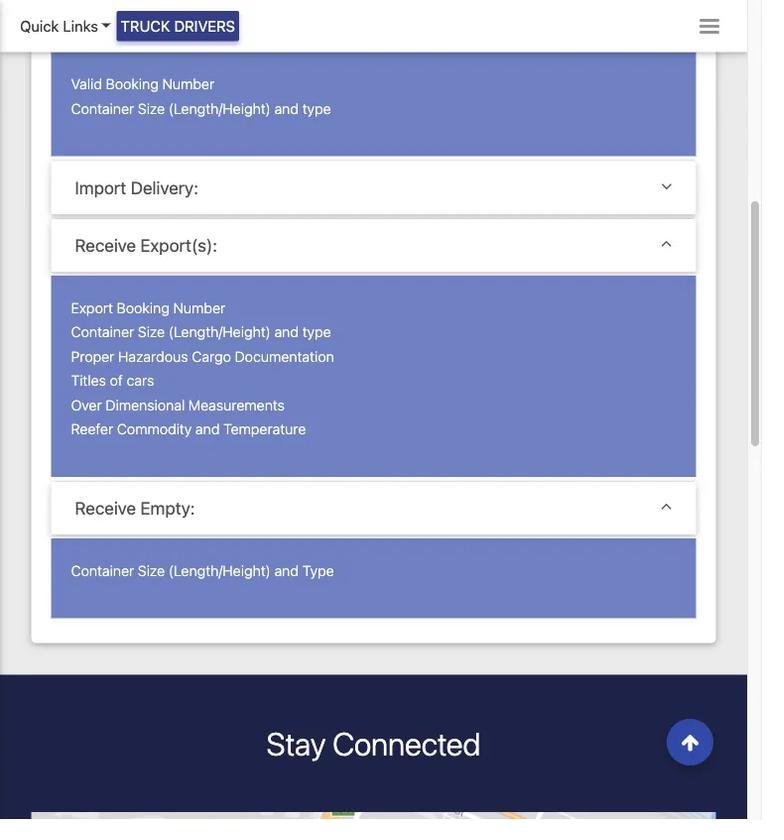 Task type: describe. For each thing, give the bounding box(es) containing it.
receive for receive export(s):
[[75, 236, 136, 256]]

delivery: for empty delivery:
[[129, 12, 197, 32]]

quick links link
[[20, 15, 111, 37]]

cargo
[[192, 348, 231, 365]]

over
[[71, 397, 102, 414]]

links
[[63, 17, 98, 35]]

dimensional
[[106, 397, 185, 414]]

angle down image for delivery:
[[661, 178, 672, 195]]

empty delivery: tab panel
[[51, 53, 696, 161]]

import delivery:
[[75, 178, 198, 198]]

type for export booking number container size (length/height) and type proper hazardous cargo documentation titles of cars over dimensional measurements reefer commodity and temperature
[[302, 324, 331, 341]]

delivery: for import delivery:
[[131, 178, 198, 198]]

receive export(s): tab panel
[[51, 276, 696, 482]]

valid
[[71, 76, 102, 93]]

(length/height) inside receive empty: tab panel
[[169, 563, 271, 580]]

receive empty:
[[75, 499, 195, 519]]

size inside receive empty: tab panel
[[138, 563, 165, 580]]

receive for receive empty:
[[75, 499, 136, 519]]

and inside receive empty: tab panel
[[274, 563, 299, 580]]

and inside valid booking number container size (length/height) and type
[[274, 100, 299, 117]]

proper
[[71, 348, 114, 365]]

quick
[[20, 17, 59, 35]]

container size (length/height) and type
[[71, 563, 334, 580]]

receive empty: tab panel
[[51, 539, 696, 623]]

(length/height) for export
[[169, 324, 271, 341]]

commodity
[[117, 421, 192, 438]]

empty delivery:
[[75, 12, 197, 32]]



Task type: locate. For each thing, give the bounding box(es) containing it.
import
[[75, 178, 126, 198]]

booking
[[106, 76, 159, 93], [117, 300, 170, 317]]

2 container from the top
[[71, 324, 134, 341]]

type inside valid booking number container size (length/height) and type
[[302, 100, 331, 117]]

(length/height) inside 'export booking number container size (length/height) and type proper hazardous cargo documentation titles of cars over dimensional measurements reefer commodity and temperature'
[[169, 324, 271, 341]]

temperature
[[224, 421, 306, 438]]

delivery:
[[129, 12, 197, 32], [131, 178, 198, 198]]

receive
[[75, 236, 136, 256], [75, 499, 136, 519]]

and
[[274, 100, 299, 117], [274, 324, 299, 341], [195, 421, 220, 438], [274, 563, 299, 580]]

1 size from the top
[[138, 100, 165, 117]]

1 angle down image from the top
[[661, 178, 672, 195]]

number for export
[[173, 300, 226, 317]]

angle down image for export(s):
[[661, 236, 672, 253]]

type up 'documentation'
[[302, 324, 331, 341]]

1 vertical spatial receive
[[75, 499, 136, 519]]

stay connected
[[267, 725, 481, 763]]

empty:
[[140, 499, 195, 519]]

receive export(s): link
[[75, 236, 672, 256]]

documentation
[[235, 348, 334, 365]]

tab list
[[51, 0, 696, 624]]

1 vertical spatial size
[[138, 324, 165, 341]]

2 vertical spatial (length/height)
[[169, 563, 271, 580]]

number down truck drivers link
[[162, 76, 215, 93]]

0 vertical spatial size
[[138, 100, 165, 117]]

container inside valid booking number container size (length/height) and type
[[71, 100, 134, 117]]

receive export(s):
[[75, 236, 217, 256]]

booking up hazardous
[[117, 300, 170, 317]]

number inside 'export booking number container size (length/height) and type proper hazardous cargo documentation titles of cars over dimensional measurements reefer commodity and temperature'
[[173, 300, 226, 317]]

2 size from the top
[[138, 324, 165, 341]]

2 vertical spatial size
[[138, 563, 165, 580]]

size
[[138, 100, 165, 117], [138, 324, 165, 341], [138, 563, 165, 580]]

2 angle down image from the top
[[661, 236, 672, 253]]

1 vertical spatial type
[[302, 324, 331, 341]]

0 vertical spatial (length/height)
[[169, 100, 271, 117]]

1 vertical spatial number
[[173, 300, 226, 317]]

2 receive from the top
[[75, 499, 136, 519]]

container down receive empty:
[[71, 563, 134, 580]]

valid booking number container size (length/height) and type
[[71, 76, 331, 117]]

drivers
[[174, 17, 235, 35]]

tab list containing empty delivery:
[[51, 0, 696, 624]]

1 container from the top
[[71, 100, 134, 117]]

number up cargo
[[173, 300, 226, 317]]

1 (length/height) from the top
[[169, 100, 271, 117]]

size for valid
[[138, 100, 165, 117]]

measurements
[[189, 397, 285, 414]]

type
[[302, 563, 334, 580]]

1 vertical spatial (length/height)
[[169, 324, 271, 341]]

type inside 'export booking number container size (length/height) and type proper hazardous cargo documentation titles of cars over dimensional measurements reefer commodity and temperature'
[[302, 324, 331, 341]]

booking inside 'export booking number container size (length/height) and type proper hazardous cargo documentation titles of cars over dimensional measurements reefer commodity and temperature'
[[117, 300, 170, 317]]

angle down image
[[661, 178, 672, 195], [661, 236, 672, 253]]

of
[[110, 373, 123, 389]]

angle down image
[[661, 499, 672, 516]]

1 receive from the top
[[75, 236, 136, 256]]

booking inside valid booking number container size (length/height) and type
[[106, 76, 159, 93]]

angle down image inside receive export(s): link
[[661, 236, 672, 253]]

size up import delivery:
[[138, 100, 165, 117]]

(length/height) down drivers
[[169, 100, 271, 117]]

0 vertical spatial number
[[162, 76, 215, 93]]

stay
[[267, 725, 326, 763]]

(length/height) up cargo
[[169, 324, 271, 341]]

container inside 'export booking number container size (length/height) and type proper hazardous cargo documentation titles of cars over dimensional measurements reefer commodity and temperature'
[[71, 324, 134, 341]]

reefer
[[71, 421, 113, 438]]

size down empty:
[[138, 563, 165, 580]]

0 vertical spatial type
[[302, 100, 331, 117]]

import delivery: link
[[75, 178, 672, 199]]

cars
[[127, 373, 154, 389]]

empty delivery: link
[[75, 12, 672, 33]]

container up "proper" in the left of the page
[[71, 324, 134, 341]]

container for export
[[71, 324, 134, 341]]

(length/height) for valid
[[169, 100, 271, 117]]

titles
[[71, 373, 106, 389]]

connected
[[333, 725, 481, 763]]

2 (length/height) from the top
[[169, 324, 271, 341]]

container for valid
[[71, 100, 134, 117]]

container down valid
[[71, 100, 134, 117]]

2 type from the top
[[302, 324, 331, 341]]

booking for valid
[[106, 76, 159, 93]]

1 vertical spatial container
[[71, 324, 134, 341]]

quick links
[[20, 17, 98, 35]]

1 vertical spatial delivery:
[[131, 178, 198, 198]]

0 vertical spatial booking
[[106, 76, 159, 93]]

booking right valid
[[106, 76, 159, 93]]

number
[[162, 76, 215, 93], [173, 300, 226, 317]]

truck
[[121, 17, 170, 35]]

receive down "import"
[[75, 236, 136, 256]]

1 vertical spatial booking
[[117, 300, 170, 317]]

size up hazardous
[[138, 324, 165, 341]]

0 vertical spatial receive
[[75, 236, 136, 256]]

receive left empty:
[[75, 499, 136, 519]]

2 vertical spatial container
[[71, 563, 134, 580]]

1 type from the top
[[302, 100, 331, 117]]

number inside valid booking number container size (length/height) and type
[[162, 76, 215, 93]]

container inside receive empty: tab panel
[[71, 563, 134, 580]]

size for export
[[138, 324, 165, 341]]

hazardous
[[118, 348, 188, 365]]

(length/height) inside valid booking number container size (length/height) and type
[[169, 100, 271, 117]]

3 container from the top
[[71, 563, 134, 580]]

type
[[302, 100, 331, 117], [302, 324, 331, 341]]

type up import delivery: link
[[302, 100, 331, 117]]

1 vertical spatial angle down image
[[661, 236, 672, 253]]

angle down image inside import delivery: link
[[661, 178, 672, 195]]

truck drivers link
[[117, 11, 239, 41]]

0 vertical spatial angle down image
[[661, 178, 672, 195]]

0 vertical spatial container
[[71, 100, 134, 117]]

3 size from the top
[[138, 563, 165, 580]]

truck drivers
[[121, 17, 235, 35]]

number for valid
[[162, 76, 215, 93]]

0 vertical spatial delivery:
[[129, 12, 197, 32]]

(length/height)
[[169, 100, 271, 117], [169, 324, 271, 341], [169, 563, 271, 580]]

size inside 'export booking number container size (length/height) and type proper hazardous cargo documentation titles of cars over dimensional measurements reefer commodity and temperature'
[[138, 324, 165, 341]]

type for valid booking number container size (length/height) and type
[[302, 100, 331, 117]]

(length/height) down empty:
[[169, 563, 271, 580]]

receive empty: link
[[75, 499, 672, 519]]

empty
[[75, 12, 125, 32]]

export booking number container size (length/height) and type proper hazardous cargo documentation titles of cars over dimensional measurements reefer commodity and temperature
[[71, 300, 334, 438]]

booking for export
[[117, 300, 170, 317]]

3 (length/height) from the top
[[169, 563, 271, 580]]

export(s):
[[140, 236, 217, 256]]

export
[[71, 300, 113, 317]]

size inside valid booking number container size (length/height) and type
[[138, 100, 165, 117]]

container
[[71, 100, 134, 117], [71, 324, 134, 341], [71, 563, 134, 580]]



Task type: vqa. For each thing, say whether or not it's contained in the screenshot.
third SIZE from the bottom of the page
yes



